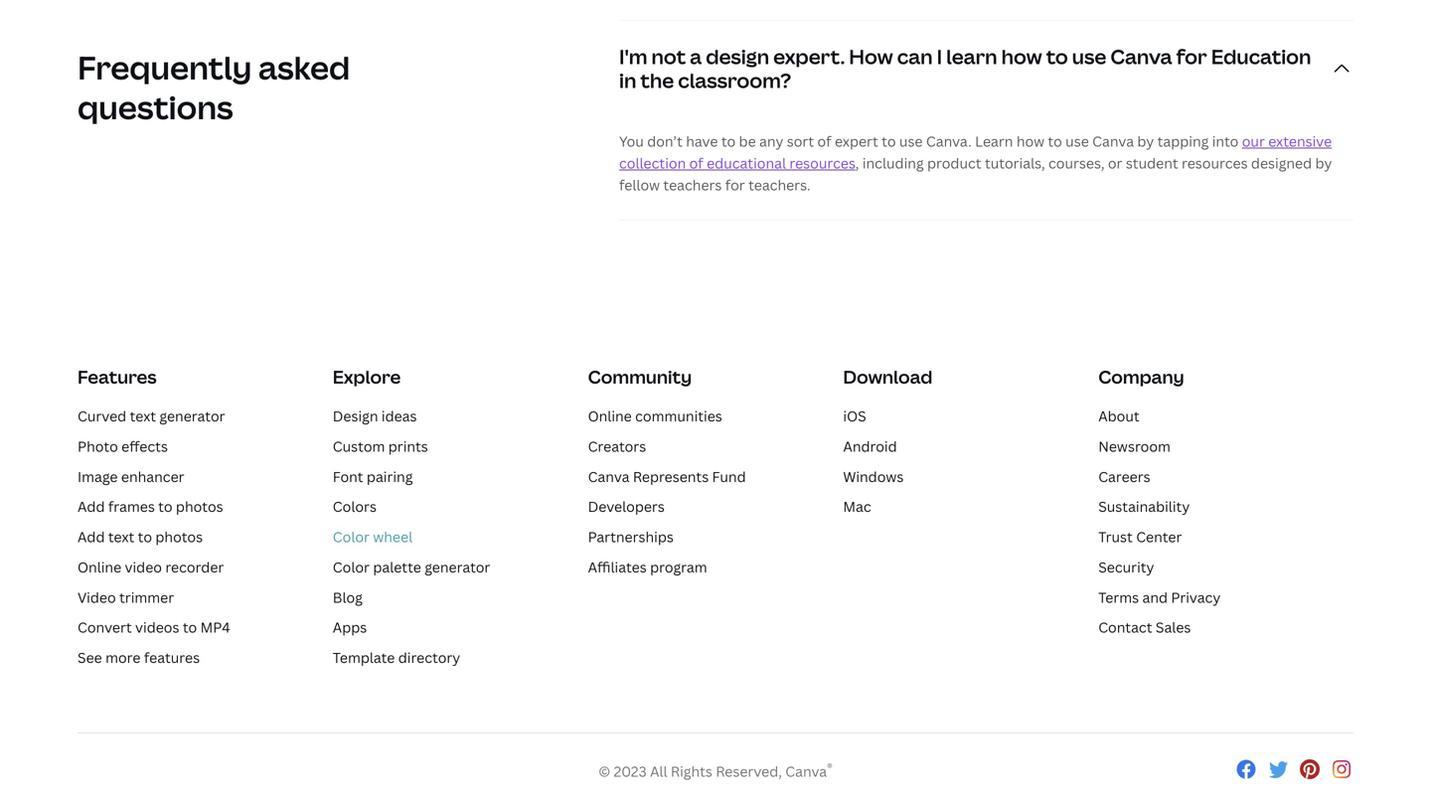 Task type: locate. For each thing, give the bounding box(es) containing it.
affiliates program link
[[588, 558, 707, 577]]

1 color from the top
[[333, 527, 370, 546]]

1 vertical spatial by
[[1316, 154, 1333, 173]]

generator
[[159, 407, 225, 425], [425, 558, 490, 577]]

text down frames
[[108, 527, 134, 546]]

1 vertical spatial of
[[690, 154, 704, 173]]

resources down into
[[1182, 154, 1248, 173]]

for inside the i'm not a design expert. how can i learn how to use canva for education in the classroom?
[[1177, 43, 1208, 70]]

2 color from the top
[[333, 558, 370, 577]]

image
[[78, 467, 118, 486]]

online up video
[[78, 558, 121, 577]]

1 horizontal spatial by
[[1316, 154, 1333, 173]]

color up blog
[[333, 558, 370, 577]]

newsroom link
[[1099, 437, 1171, 456]]

1 horizontal spatial for
[[1177, 43, 1208, 70]]

2 resources from the left
[[1182, 154, 1248, 173]]

fund
[[712, 467, 746, 486]]

apps link
[[333, 618, 367, 637]]

0 horizontal spatial generator
[[159, 407, 225, 425]]

0 horizontal spatial online
[[78, 558, 121, 577]]

1 vertical spatial add
[[78, 527, 105, 546]]

partnerships
[[588, 527, 674, 546]]

reserved,
[[716, 762, 782, 781]]

canva up tapping
[[1111, 43, 1173, 70]]

2 add from the top
[[78, 527, 105, 546]]

our extensive collection of educational resources
[[619, 132, 1332, 173]]

0 vertical spatial for
[[1177, 43, 1208, 70]]

1 vertical spatial online
[[78, 558, 121, 577]]

blog link
[[333, 588, 363, 607]]

by inside , including product tutorials, courses, or student resources designed by fellow teachers for teachers.
[[1316, 154, 1333, 173]]

questions
[[78, 86, 233, 129]]

creators link
[[588, 437, 646, 456]]

affiliates
[[588, 558, 647, 577]]

1 add from the top
[[78, 497, 105, 516]]

features
[[78, 365, 157, 389]]

1 vertical spatial text
[[108, 527, 134, 546]]

curved
[[78, 407, 126, 425]]

security
[[1099, 558, 1155, 577]]

teachers
[[664, 176, 722, 194]]

1 vertical spatial how
[[1017, 132, 1045, 151]]

0 vertical spatial add
[[78, 497, 105, 516]]

generator right palette
[[425, 558, 490, 577]]

including
[[863, 154, 924, 173]]

photos down enhancer
[[176, 497, 223, 516]]

add up video
[[78, 527, 105, 546]]

1 resources from the left
[[790, 154, 856, 173]]

our extensive collection of educational resources link
[[619, 132, 1332, 173]]

generator for curved text generator
[[159, 407, 225, 425]]

resources
[[790, 154, 856, 173], [1182, 154, 1248, 173]]

0 vertical spatial how
[[1002, 43, 1043, 70]]

1 vertical spatial color
[[333, 558, 370, 577]]

©
[[599, 762, 611, 781]]

font pairing
[[333, 467, 413, 486]]

to up courses,
[[1048, 132, 1063, 151]]

add for add frames to photos
[[78, 497, 105, 516]]

0 vertical spatial by
[[1138, 132, 1154, 151]]

font
[[333, 467, 363, 486]]

of up teachers
[[690, 154, 704, 173]]

to
[[1047, 43, 1068, 70], [722, 132, 736, 151], [882, 132, 896, 151], [1048, 132, 1063, 151], [158, 497, 173, 516], [138, 527, 152, 546], [183, 618, 197, 637]]

to inside the i'm not a design expert. how can i learn how to use canva for education in the classroom?
[[1047, 43, 1068, 70]]

add down image
[[78, 497, 105, 516]]

features
[[144, 648, 200, 667]]

how up tutorials,
[[1017, 132, 1045, 151]]

you
[[619, 132, 644, 151]]

1 vertical spatial generator
[[425, 558, 490, 577]]

mp4
[[200, 618, 230, 637]]

custom
[[333, 437, 385, 456]]

color down colors link
[[333, 527, 370, 546]]

for left 'education'
[[1177, 43, 1208, 70]]

1 vertical spatial photos
[[155, 527, 203, 546]]

color for color wheel
[[333, 527, 370, 546]]

design
[[333, 407, 378, 425]]

for down educational
[[726, 176, 745, 194]]

text for add
[[108, 527, 134, 546]]

mac
[[843, 497, 872, 516]]

classroom?
[[678, 67, 791, 94]]

by down extensive
[[1316, 154, 1333, 173]]

learn
[[975, 132, 1014, 151]]

android link
[[843, 437, 897, 456]]

palette
[[373, 558, 421, 577]]

0 vertical spatial color
[[333, 527, 370, 546]]

see more features link
[[78, 648, 200, 667]]

canva right reserved,
[[786, 762, 827, 781]]

0 vertical spatial online
[[588, 407, 632, 425]]

frames
[[108, 497, 155, 516]]

contact sales
[[1099, 618, 1191, 637]]

photos for add frames to photos
[[176, 497, 223, 516]]

0 horizontal spatial of
[[690, 154, 704, 173]]

frequently
[[78, 46, 252, 89]]

1 horizontal spatial generator
[[425, 558, 490, 577]]

online up creators
[[588, 407, 632, 425]]

design ideas link
[[333, 407, 417, 425]]

to up including
[[882, 132, 896, 151]]

photos up recorder
[[155, 527, 203, 546]]

add for add text to photos
[[78, 527, 105, 546]]

by up the student on the right top
[[1138, 132, 1154, 151]]

0 horizontal spatial by
[[1138, 132, 1154, 151]]

font pairing link
[[333, 467, 413, 486]]

tutorials,
[[985, 154, 1046, 173]]

video
[[125, 558, 162, 577]]

careers
[[1099, 467, 1151, 486]]

designed
[[1252, 154, 1312, 173]]

to left mp4
[[183, 618, 197, 637]]

photos for add text to photos
[[155, 527, 203, 546]]

generator for color palette generator
[[425, 558, 490, 577]]

use inside the i'm not a design expert. how can i learn how to use canva for education in the classroom?
[[1073, 43, 1107, 70]]

by
[[1138, 132, 1154, 151], [1316, 154, 1333, 173]]

apps
[[333, 618, 367, 637]]

text for curved
[[130, 407, 156, 425]]

0 horizontal spatial for
[[726, 176, 745, 194]]

1 horizontal spatial online
[[588, 407, 632, 425]]

how right learn
[[1002, 43, 1043, 70]]

canva inside © 2023 all rights reserved, canva ®
[[786, 762, 827, 781]]

of
[[818, 132, 832, 151], [690, 154, 704, 173]]

text up effects
[[130, 407, 156, 425]]

add text to photos
[[78, 527, 203, 546]]

resources down the sort on the right top of page
[[790, 154, 856, 173]]

canva
[[1111, 43, 1173, 70], [1093, 132, 1134, 151], [588, 467, 630, 486], [786, 762, 827, 781]]

to right learn
[[1047, 43, 1068, 70]]

to left be
[[722, 132, 736, 151]]

of right the sort on the right top of page
[[818, 132, 832, 151]]

add frames to photos
[[78, 497, 223, 516]]

partnerships link
[[588, 527, 674, 546]]

0 vertical spatial photos
[[176, 497, 223, 516]]

, including product tutorials, courses, or student resources designed by fellow teachers for teachers.
[[619, 154, 1333, 194]]

mac link
[[843, 497, 872, 516]]

about link
[[1099, 407, 1140, 425]]

ios
[[843, 407, 867, 425]]

convert videos to mp4
[[78, 618, 230, 637]]

ideas
[[382, 407, 417, 425]]

collection
[[619, 154, 686, 173]]

affiliates program
[[588, 558, 707, 577]]

learn
[[947, 43, 998, 70]]

canva represents fund link
[[588, 467, 746, 486]]

developers link
[[588, 497, 665, 516]]

0 horizontal spatial resources
[[790, 154, 856, 173]]

trust center
[[1099, 527, 1182, 546]]

2023
[[614, 762, 647, 781]]

1 horizontal spatial of
[[818, 132, 832, 151]]

educational
[[707, 154, 786, 173]]

design
[[706, 43, 770, 70]]

online
[[588, 407, 632, 425], [78, 558, 121, 577]]

add
[[78, 497, 105, 516], [78, 527, 105, 546]]

1 vertical spatial for
[[726, 176, 745, 194]]

1 horizontal spatial resources
[[1182, 154, 1248, 173]]

for inside , including product tutorials, courses, or student resources designed by fellow teachers for teachers.
[[726, 176, 745, 194]]

generator up effects
[[159, 407, 225, 425]]

pairing
[[367, 467, 413, 486]]

0 vertical spatial text
[[130, 407, 156, 425]]

0 vertical spatial generator
[[159, 407, 225, 425]]



Task type: describe. For each thing, give the bounding box(es) containing it.
curved text generator
[[78, 407, 225, 425]]

newsroom
[[1099, 437, 1171, 456]]

®
[[827, 759, 833, 775]]

a
[[690, 43, 702, 70]]

about
[[1099, 407, 1140, 425]]

frequently asked questions
[[78, 46, 350, 129]]

add frames to photos link
[[78, 497, 223, 516]]

terms and privacy
[[1099, 588, 1221, 607]]

color wheel link
[[333, 527, 413, 546]]

canva up or
[[1093, 132, 1134, 151]]

more
[[105, 648, 141, 667]]

trimmer
[[119, 588, 174, 607]]

canva.
[[926, 132, 972, 151]]

and
[[1143, 588, 1168, 607]]

to down enhancer
[[158, 497, 173, 516]]

extensive
[[1269, 132, 1332, 151]]

terms
[[1099, 588, 1139, 607]]

courses,
[[1049, 154, 1105, 173]]

resources inside our extensive collection of educational resources
[[790, 154, 856, 173]]

not
[[652, 43, 686, 70]]

photo effects link
[[78, 437, 168, 456]]

how inside the i'm not a design expert. how can i learn how to use canva for education in the classroom?
[[1002, 43, 1043, 70]]

you don't have to be any sort of expert to use canva. learn how to use canva by tapping into
[[619, 132, 1242, 151]]

canva inside the i'm not a design expert. how can i learn how to use canva for education in the classroom?
[[1111, 43, 1173, 70]]

add text to photos link
[[78, 527, 203, 546]]

colors link
[[333, 497, 377, 516]]

education
[[1212, 43, 1312, 70]]

video trimmer link
[[78, 588, 174, 607]]

image enhancer
[[78, 467, 184, 486]]

i'm not a design expert. how can i learn how to use canva for education in the classroom? button
[[619, 21, 1354, 116]]

sustainability
[[1099, 497, 1190, 516]]

rights
[[671, 762, 713, 781]]

online video recorder link
[[78, 558, 224, 577]]

canva down creators link
[[588, 467, 630, 486]]

video trimmer
[[78, 588, 174, 607]]

template directory link
[[333, 648, 460, 667]]

wheel
[[373, 527, 413, 546]]

our
[[1242, 132, 1265, 151]]

see
[[78, 648, 102, 667]]

have
[[686, 132, 718, 151]]

communities
[[635, 407, 723, 425]]

sort
[[787, 132, 814, 151]]

design ideas
[[333, 407, 417, 425]]

be
[[739, 132, 756, 151]]

color palette generator
[[333, 558, 490, 577]]

i'm
[[619, 43, 648, 70]]

0 vertical spatial of
[[818, 132, 832, 151]]

color palette generator link
[[333, 558, 490, 577]]

sales
[[1156, 618, 1191, 637]]

can
[[898, 43, 933, 70]]

template
[[333, 648, 395, 667]]

custom prints
[[333, 437, 428, 456]]

to up video
[[138, 527, 152, 546]]

i'm not a design expert. how can i learn how to use canva for education in the classroom?
[[619, 43, 1312, 94]]

directory
[[398, 648, 460, 667]]

color for color palette generator
[[333, 558, 370, 577]]

online communities link
[[588, 407, 723, 425]]

custom prints link
[[333, 437, 428, 456]]

sustainability link
[[1099, 497, 1190, 516]]

convert videos to mp4 link
[[78, 618, 230, 637]]

of inside our extensive collection of educational resources
[[690, 154, 704, 173]]

effects
[[121, 437, 168, 456]]

download
[[843, 365, 933, 389]]

online for online communities
[[588, 407, 632, 425]]

blog
[[333, 588, 363, 607]]

android
[[843, 437, 897, 456]]

online video recorder
[[78, 558, 224, 577]]

contact sales link
[[1099, 618, 1191, 637]]

expert
[[835, 132, 879, 151]]

resources inside , including product tutorials, courses, or student resources designed by fellow teachers for teachers.
[[1182, 154, 1248, 173]]

represents
[[633, 467, 709, 486]]

or
[[1108, 154, 1123, 173]]

asked
[[258, 46, 350, 89]]

center
[[1137, 527, 1182, 546]]

explore
[[333, 365, 401, 389]]

teachers.
[[749, 176, 811, 194]]

program
[[650, 558, 707, 577]]

online for online video recorder
[[78, 558, 121, 577]]

curved text generator link
[[78, 407, 225, 425]]

ios link
[[843, 407, 867, 425]]

don't
[[647, 132, 683, 151]]

expert.
[[774, 43, 845, 70]]

tapping
[[1158, 132, 1209, 151]]

image enhancer link
[[78, 467, 184, 486]]

terms and privacy link
[[1099, 588, 1221, 607]]

trust
[[1099, 527, 1133, 546]]



Task type: vqa. For each thing, say whether or not it's contained in the screenshot.
You don't have to be any sort of expert to use Canva. Learn how to use Canva by tapping into
yes



